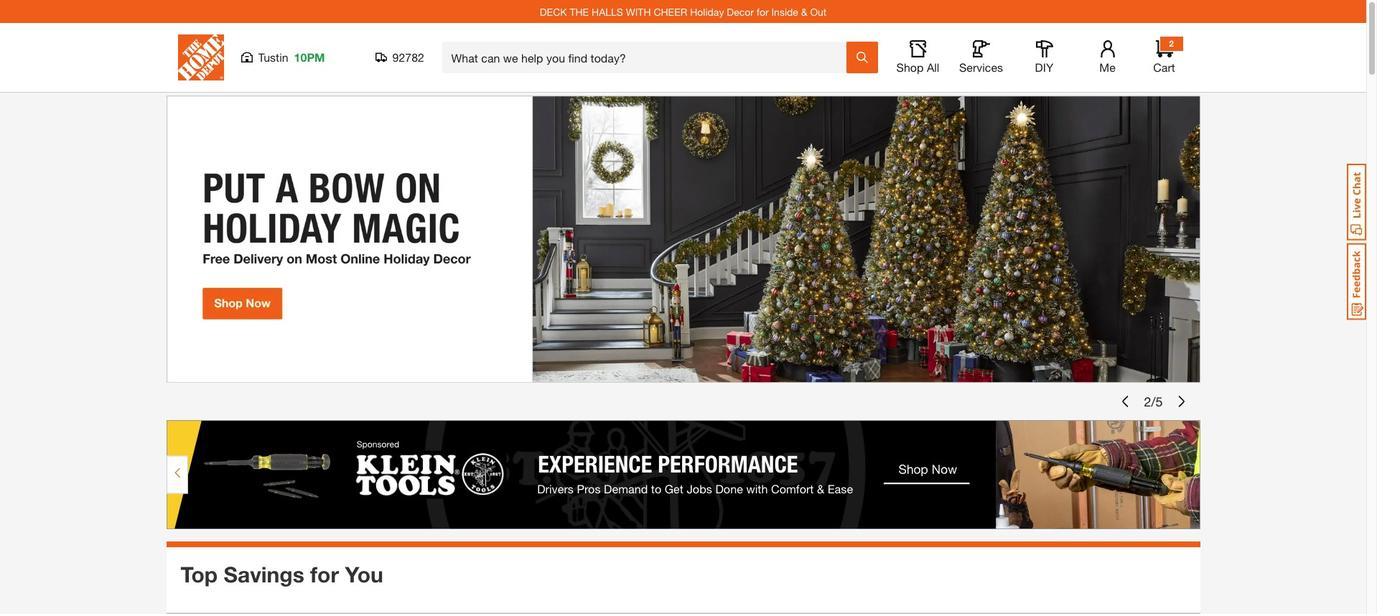 Task type: describe. For each thing, give the bounding box(es) containing it.
deck
[[540, 5, 567, 18]]

shop
[[897, 60, 924, 74]]

out
[[810, 5, 827, 18]]

image for 30nov2023-hp-bau-mw44-45-hero2-holidaydecor image
[[166, 96, 1200, 383]]

me
[[1100, 60, 1116, 74]]

/
[[1152, 393, 1156, 409]]

deck the halls with cheer holiday decor for inside & out
[[540, 5, 827, 18]]

shop all button
[[895, 40, 941, 75]]

tustin
[[258, 50, 288, 64]]

decor
[[727, 5, 754, 18]]

cheer
[[654, 5, 687, 18]]

5
[[1156, 393, 1163, 409]]

all
[[927, 60, 940, 74]]

deck the halls with cheer holiday decor for inside & out link
[[540, 5, 827, 18]]

feedback link image
[[1347, 243, 1367, 320]]

1 vertical spatial for
[[310, 561, 339, 587]]

cart 2
[[1153, 38, 1175, 74]]

next slide image
[[1176, 396, 1187, 407]]

cart
[[1153, 60, 1175, 74]]

What can we help you find today? search field
[[451, 42, 846, 73]]

92782
[[392, 50, 424, 64]]

top
[[181, 561, 218, 587]]

with
[[626, 5, 651, 18]]

92782 button
[[375, 50, 425, 65]]

inside
[[772, 5, 798, 18]]



Task type: vqa. For each thing, say whether or not it's contained in the screenshot.
Common to the right
no



Task type: locate. For each thing, give the bounding box(es) containing it.
holiday
[[690, 5, 724, 18]]

10pm
[[294, 50, 325, 64]]

for left 'you'
[[310, 561, 339, 587]]

you
[[345, 561, 383, 587]]

halls
[[592, 5, 623, 18]]

services
[[959, 60, 1003, 74]]

0 vertical spatial for
[[757, 5, 769, 18]]

2 / 5
[[1144, 393, 1163, 409]]

0 horizontal spatial 2
[[1144, 393, 1152, 409]]

savings
[[224, 561, 304, 587]]

top savings for you
[[181, 561, 383, 587]]

0 vertical spatial 2
[[1169, 38, 1174, 49]]

2 up cart
[[1169, 38, 1174, 49]]

1 vertical spatial 2
[[1144, 393, 1152, 409]]

live chat image
[[1347, 164, 1367, 241]]

shop all
[[897, 60, 940, 74]]

tustin 10pm
[[258, 50, 325, 64]]

diy
[[1035, 60, 1054, 74]]

2
[[1169, 38, 1174, 49], [1144, 393, 1152, 409]]

0 horizontal spatial for
[[310, 561, 339, 587]]

previous slide image
[[1120, 396, 1131, 407]]

2 left 5
[[1144, 393, 1152, 409]]

2 inside the cart 2
[[1169, 38, 1174, 49]]

the home depot logo image
[[178, 34, 224, 80]]

diy button
[[1022, 40, 1067, 75]]

for left inside
[[757, 5, 769, 18]]

me button
[[1085, 40, 1131, 75]]

for
[[757, 5, 769, 18], [310, 561, 339, 587]]

&
[[801, 5, 808, 18]]

1 horizontal spatial 2
[[1169, 38, 1174, 49]]

the
[[570, 5, 589, 18]]

1 horizontal spatial for
[[757, 5, 769, 18]]

services button
[[958, 40, 1004, 75]]



